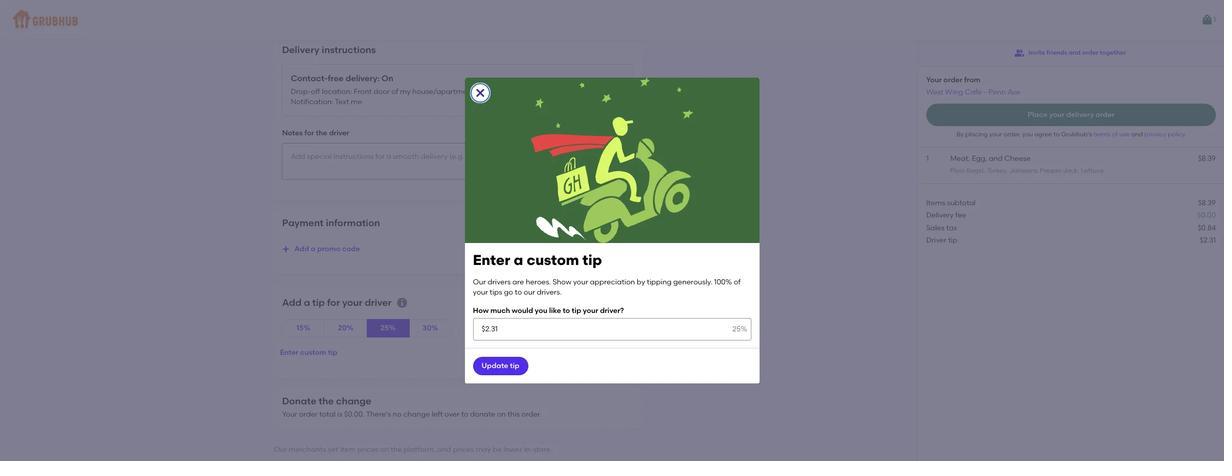 Task type: describe. For each thing, give the bounding box(es) containing it.
in-
[[524, 446, 533, 455]]

on inside donate the change your order total is $0.00. there's no change left over to donate on this order.
[[497, 411, 506, 420]]

add for add a tip for your driver
[[282, 297, 302, 309]]

0 vertical spatial the
[[316, 129, 327, 138]]

update
[[482, 362, 508, 371]]

delivery for delivery fee
[[926, 211, 954, 220]]

$2.31
[[1200, 236, 1216, 245]]

delivery for :
[[346, 74, 377, 84]]

door
[[374, 87, 390, 96]]

tip right like
[[572, 307, 581, 316]]

svg image
[[282, 246, 290, 254]]

payment
[[282, 217, 324, 229]]

by placing your order, you agree to grubhub's terms of use and privacy policy
[[957, 131, 1185, 138]]

add for add a promo code
[[294, 245, 309, 254]]

our for our merchants set item prices on the platform, and prices may be lower in-store.
[[274, 446, 287, 455]]

driver tip
[[926, 236, 957, 245]]

a for custom
[[514, 252, 523, 269]]

1 button
[[1201, 11, 1216, 29]]

your inside place your delivery order button
[[1049, 110, 1065, 119]]

off
[[311, 87, 320, 96]]

25% button
[[367, 320, 410, 338]]

merchants
[[289, 446, 326, 455]]

1 horizontal spatial 25%
[[733, 325, 747, 334]]

25% inside button
[[380, 324, 396, 333]]

our
[[524, 289, 535, 297]]

1 vertical spatial svg image
[[396, 297, 408, 309]]

our drivers are heroes. show your appreciation by tipping generously. 100% of your tips go to our drivers.
[[473, 278, 741, 297]]

1 vertical spatial on
[[380, 446, 389, 455]]

driver
[[926, 236, 947, 245]]

delivery for order
[[1066, 110, 1094, 119]]

tips
[[490, 289, 502, 297]]

update tip
[[482, 362, 520, 371]]

sales
[[926, 224, 945, 233]]

our merchants set item prices on the platform, and prices may be lower in-store.
[[274, 446, 552, 455]]

west
[[926, 88, 944, 96]]

1 inside button
[[1213, 15, 1216, 24]]

invite friends and order together button
[[1014, 44, 1126, 62]]

meat, egg, and cheese
[[950, 155, 1031, 163]]

and up turkey
[[989, 155, 1003, 163]]

add a promo code button
[[282, 240, 360, 259]]

place your delivery order button
[[926, 104, 1216, 126]]

go
[[504, 289, 513, 297]]

donate
[[282, 396, 316, 408]]

cafe
[[965, 88, 982, 96]]

total
[[319, 411, 336, 420]]

tip down tax
[[948, 236, 957, 245]]

subtotal
[[947, 199, 976, 208]]

may
[[476, 446, 491, 455]]

items
[[926, 199, 945, 208]]

100%
[[714, 278, 732, 287]]

set
[[328, 446, 338, 455]]

enter a custom tip
[[473, 252, 602, 269]]

and right use
[[1131, 131, 1143, 138]]

order,
[[1004, 131, 1021, 138]]

1 vertical spatial of
[[1112, 131, 1118, 138]]

a for tip
[[304, 297, 310, 309]]

to right agree
[[1054, 131, 1060, 138]]

drivers
[[488, 278, 511, 287]]

contact-
[[291, 74, 328, 84]]

tip up appreciation
[[583, 252, 602, 269]]

tip inside enter custom tip button
[[328, 349, 337, 358]]

placing
[[965, 131, 988, 138]]

order up terms
[[1096, 110, 1115, 119]]

ave
[[1008, 88, 1020, 96]]

delivery instructions
[[282, 44, 376, 56]]

20%
[[338, 324, 354, 333]]

drop-
[[291, 87, 311, 96]]

15%
[[296, 324, 310, 333]]

show
[[553, 278, 571, 287]]

our for our drivers are heroes. show your appreciation by tipping generously. 100% of your tips go to our drivers.
[[473, 278, 486, 287]]

privacy policy link
[[1144, 131, 1185, 138]]

:
[[377, 74, 380, 84]]

1 vertical spatial driver
[[365, 297, 392, 309]]

how
[[473, 307, 489, 316]]

information
[[326, 217, 380, 229]]

jack
[[1063, 167, 1078, 174]]

0 vertical spatial driver
[[329, 129, 349, 138]]

promo
[[317, 245, 340, 254]]

$8.39 plain bagel turkey jalapeno pepper jack lettuce
[[950, 155, 1216, 174]]

your order from west wing cafe - penn ave
[[926, 76, 1020, 96]]

generously.
[[673, 278, 712, 287]]

is
[[337, 411, 342, 420]]

enter custom tip
[[280, 349, 337, 358]]

15% button
[[282, 320, 325, 338]]

grubhub's
[[1061, 131, 1092, 138]]

friends
[[1047, 49, 1067, 56]]

turkey
[[987, 167, 1006, 174]]

your up 20%
[[342, 297, 362, 309]]

invite friends and order together
[[1029, 49, 1126, 56]]

free
[[328, 74, 344, 84]]

terms of use link
[[1094, 131, 1131, 138]]

$0.84
[[1198, 224, 1216, 233]]

20% button
[[324, 320, 367, 338]]

update tip button
[[473, 358, 528, 376]]

enter custom tip button
[[276, 344, 342, 363]]



Task type: locate. For each thing, give the bounding box(es) containing it.
like
[[549, 307, 561, 316]]

1 $8.39 from the top
[[1198, 155, 1216, 163]]

prices right item
[[357, 446, 378, 455]]

on
[[382, 74, 393, 84]]

delivery up contact-
[[282, 44, 319, 56]]

notes for the driver
[[282, 129, 349, 138]]

0 horizontal spatial enter
[[280, 349, 298, 358]]

add up the "15%"
[[282, 297, 302, 309]]

1 horizontal spatial driver
[[365, 297, 392, 309]]

25%
[[380, 324, 396, 333], [733, 325, 747, 334]]

0 vertical spatial your
[[926, 76, 942, 84]]

custom inside button
[[300, 349, 326, 358]]

0 horizontal spatial delivery
[[346, 74, 377, 84]]

tip down '20%' button
[[328, 349, 337, 358]]

tip
[[948, 236, 957, 245], [583, 252, 602, 269], [312, 297, 325, 309], [572, 307, 581, 316], [328, 349, 337, 358], [510, 362, 520, 371]]

code
[[342, 245, 360, 254]]

2 vertical spatial of
[[734, 278, 741, 287]]

donate
[[470, 411, 495, 420]]

order
[[1082, 49, 1098, 56], [943, 76, 962, 84], [1096, 110, 1115, 119], [299, 411, 318, 420]]

enter inside button
[[280, 349, 298, 358]]

penn
[[988, 88, 1006, 96]]

add a tip for your driver
[[282, 297, 392, 309]]

0 vertical spatial change
[[336, 396, 371, 408]]

tip right update
[[510, 362, 520, 371]]

1 horizontal spatial delivery
[[926, 211, 954, 220]]

driver down text
[[329, 129, 349, 138]]

main navigation navigation
[[0, 0, 1224, 40]]

0 horizontal spatial 1
[[926, 155, 929, 163]]

change
[[597, 86, 625, 95]]

0 vertical spatial add
[[294, 245, 309, 254]]

bagel
[[966, 167, 984, 174]]

1 prices from the left
[[357, 446, 378, 455]]

the
[[316, 129, 327, 138], [319, 396, 334, 408], [391, 446, 402, 455]]

this
[[508, 411, 520, 420]]

0 horizontal spatial prices
[[357, 446, 378, 455]]

to inside "our drivers are heroes. show your appreciation by tipping generously. 100% of your tips go to our drivers."
[[515, 289, 522, 297]]

by
[[957, 131, 964, 138]]

delivery up sales tax
[[926, 211, 954, 220]]

the up the total
[[319, 396, 334, 408]]

enter down 15% button at the bottom of the page
[[280, 349, 298, 358]]

no
[[393, 411, 402, 420]]

order left the together
[[1082, 49, 1098, 56]]

to right over
[[461, 411, 468, 420]]

0 vertical spatial delivery
[[282, 44, 319, 56]]

much
[[490, 307, 510, 316]]

place your delivery order
[[1028, 110, 1115, 119]]

our inside "our drivers are heroes. show your appreciation by tipping generously. 100% of your tips go to our drivers."
[[473, 278, 486, 287]]

delivery
[[282, 44, 319, 56], [926, 211, 954, 220]]

enter for enter custom tip
[[280, 349, 298, 358]]

0 vertical spatial svg image
[[474, 87, 486, 99]]

agree
[[1034, 131, 1052, 138]]

and right friends
[[1069, 49, 1081, 56]]

$8.39 for $8.39
[[1198, 199, 1216, 208]]

your left order,
[[989, 131, 1002, 138]]

0 vertical spatial you
[[1022, 131, 1033, 138]]

0 vertical spatial on
[[497, 411, 506, 420]]

-
[[984, 88, 987, 96]]

1 vertical spatial custom
[[300, 349, 326, 358]]

cheese
[[1004, 155, 1031, 163]]

1 vertical spatial delivery
[[926, 211, 954, 220]]

by
[[637, 278, 645, 287]]

$0.00.
[[344, 411, 365, 420]]

your down donate
[[282, 411, 297, 420]]

west wing cafe - penn ave link
[[926, 88, 1020, 96]]

1 horizontal spatial our
[[473, 278, 486, 287]]

1 vertical spatial delivery
[[1066, 110, 1094, 119]]

enter
[[473, 252, 510, 269], [280, 349, 298, 358]]

front
[[354, 87, 372, 96]]

privacy
[[1144, 131, 1166, 138]]

$0.00
[[1197, 211, 1216, 220]]

donate the change your order total is $0.00. there's no change left over to donate on this order.
[[282, 396, 542, 420]]

our left merchants at the bottom
[[274, 446, 287, 455]]

item
[[340, 446, 356, 455]]

delivery up the grubhub's at the top right of the page
[[1066, 110, 1094, 119]]

for up 20%
[[327, 297, 340, 309]]

location:
[[322, 87, 352, 96]]

delivery up front
[[346, 74, 377, 84]]

0 vertical spatial of
[[391, 87, 398, 96]]

store.
[[533, 446, 552, 455]]

wing
[[945, 88, 963, 96]]

order up wing
[[943, 76, 962, 84]]

egg,
[[972, 155, 987, 163]]

svg image
[[474, 87, 486, 99], [396, 297, 408, 309]]

add inside button
[[294, 245, 309, 254]]

a up the "15%"
[[304, 297, 310, 309]]

$8.39 for $8.39 plain bagel turkey jalapeno pepper jack lettuce
[[1198, 155, 1216, 163]]

2 horizontal spatial of
[[1112, 131, 1118, 138]]

use
[[1119, 131, 1130, 138]]

0 horizontal spatial your
[[282, 411, 297, 420]]

0 horizontal spatial delivery
[[282, 44, 319, 56]]

0 horizontal spatial custom
[[300, 349, 326, 358]]

1 horizontal spatial of
[[734, 278, 741, 287]]

0 vertical spatial 1
[[1213, 15, 1216, 24]]

heroes.
[[526, 278, 551, 287]]

1 horizontal spatial custom
[[527, 252, 579, 269]]

a for promo
[[311, 245, 316, 254]]

and right platform,
[[437, 446, 451, 455]]

me
[[351, 98, 362, 106]]

our left drivers
[[473, 278, 486, 287]]

order inside your order from west wing cafe - penn ave
[[943, 76, 962, 84]]

order inside donate the change your order total is $0.00. there's no change left over to donate on this order.
[[299, 411, 318, 420]]

0 horizontal spatial driver
[[329, 129, 349, 138]]

driver?
[[600, 307, 624, 316]]

change right no
[[403, 411, 430, 420]]

of inside "our drivers are heroes. show your appreciation by tipping generously. 100% of your tips go to our drivers."
[[734, 278, 741, 287]]

1 vertical spatial for
[[327, 297, 340, 309]]

you
[[1022, 131, 1033, 138], [535, 307, 547, 316]]

0 horizontal spatial of
[[391, 87, 398, 96]]

instructions
[[322, 44, 376, 56]]

your right show
[[573, 278, 588, 287]]

be
[[493, 446, 502, 455]]

tip up 15% button at the bottom of the page
[[312, 297, 325, 309]]

add right svg icon
[[294, 245, 309, 254]]

enter up drivers
[[473, 252, 510, 269]]

delivery inside the contact-free delivery : on drop-off location: front door of my house/apartment unit notification: text me
[[346, 74, 377, 84]]

policy
[[1168, 131, 1185, 138]]

drivers.
[[537, 289, 562, 297]]

your inside donate the change your order total is $0.00. there's no change left over to donate on this order.
[[282, 411, 297, 420]]

your up west
[[926, 76, 942, 84]]

delivery inside button
[[1066, 110, 1094, 119]]

driver up the 25% button
[[365, 297, 392, 309]]

to right like
[[563, 307, 570, 316]]

invite
[[1029, 49, 1045, 56]]

1 vertical spatial the
[[319, 396, 334, 408]]

custom down 15% button at the bottom of the page
[[300, 349, 326, 358]]

1 vertical spatial your
[[282, 411, 297, 420]]

2 prices from the left
[[453, 446, 474, 455]]

1 horizontal spatial svg image
[[474, 87, 486, 99]]

0 vertical spatial $8.39
[[1198, 155, 1216, 163]]

delivery fee
[[926, 211, 966, 220]]

and inside button
[[1069, 49, 1081, 56]]

people icon image
[[1014, 48, 1024, 58]]

platform,
[[404, 446, 436, 455]]

0 horizontal spatial svg image
[[396, 297, 408, 309]]

1 horizontal spatial a
[[311, 245, 316, 254]]

on left this
[[497, 411, 506, 420]]

change button
[[597, 81, 625, 100]]

custom up show
[[527, 252, 579, 269]]

tipping
[[647, 278, 672, 287]]

the left platform,
[[391, 446, 402, 455]]

0 vertical spatial our
[[473, 278, 486, 287]]

my
[[400, 87, 411, 96]]

1 vertical spatial $8.39
[[1198, 199, 1216, 208]]

0 horizontal spatial for
[[304, 129, 314, 138]]

Notes for the driver text field
[[282, 143, 634, 180]]

driver
[[329, 129, 349, 138], [365, 297, 392, 309]]

your left the tips
[[473, 289, 488, 297]]

a inside button
[[311, 245, 316, 254]]

notification:
[[291, 98, 333, 106]]

1 horizontal spatial on
[[497, 411, 506, 420]]

1 horizontal spatial prices
[[453, 446, 474, 455]]

1 vertical spatial our
[[274, 446, 287, 455]]

lettuce
[[1081, 167, 1104, 174]]

1 horizontal spatial 1
[[1213, 15, 1216, 24]]

items subtotal
[[926, 199, 976, 208]]

1 horizontal spatial change
[[403, 411, 430, 420]]

0 horizontal spatial our
[[274, 446, 287, 455]]

order.
[[521, 411, 542, 420]]

you right order,
[[1022, 131, 1033, 138]]

1 horizontal spatial for
[[327, 297, 340, 309]]

of left my
[[391, 87, 398, 96]]

0 horizontal spatial you
[[535, 307, 547, 316]]

1 vertical spatial enter
[[280, 349, 298, 358]]

0 vertical spatial delivery
[[346, 74, 377, 84]]

your right place
[[1049, 110, 1065, 119]]

order down donate
[[299, 411, 318, 420]]

meat,
[[950, 155, 970, 163]]

1 vertical spatial change
[[403, 411, 430, 420]]

of inside the contact-free delivery : on drop-off location: front door of my house/apartment unit notification: text me
[[391, 87, 398, 96]]

a up are
[[514, 252, 523, 269]]

on
[[497, 411, 506, 420], [380, 446, 389, 455]]

on left platform,
[[380, 446, 389, 455]]

add a promo code
[[294, 245, 360, 254]]

2 vertical spatial the
[[391, 446, 402, 455]]

you left like
[[535, 307, 547, 316]]

change up $0.00.
[[336, 396, 371, 408]]

0 horizontal spatial on
[[380, 446, 389, 455]]

1 horizontal spatial you
[[1022, 131, 1033, 138]]

Amount text field
[[473, 319, 751, 341]]

how much would you like to tip your driver?
[[473, 307, 624, 316]]

your inside your order from west wing cafe - penn ave
[[926, 76, 942, 84]]

a
[[311, 245, 316, 254], [514, 252, 523, 269], [304, 297, 310, 309]]

terms
[[1094, 131, 1111, 138]]

would
[[512, 307, 533, 316]]

to inside donate the change your order total is $0.00. there's no change left over to donate on this order.
[[461, 411, 468, 420]]

2 horizontal spatial a
[[514, 252, 523, 269]]

1 horizontal spatial your
[[926, 76, 942, 84]]

1 horizontal spatial enter
[[473, 252, 510, 269]]

add
[[294, 245, 309, 254], [282, 297, 302, 309]]

0 vertical spatial for
[[304, 129, 314, 138]]

0 horizontal spatial change
[[336, 396, 371, 408]]

$8.39 inside the $8.39 plain bagel turkey jalapeno pepper jack lettuce
[[1198, 155, 1216, 163]]

for right notes at the left top of page
[[304, 129, 314, 138]]

prices left may
[[453, 446, 474, 455]]

of right 100%
[[734, 278, 741, 287]]

0 horizontal spatial 25%
[[380, 324, 396, 333]]

your left the driver?
[[583, 307, 598, 316]]

unit
[[476, 87, 489, 96]]

0 horizontal spatial a
[[304, 297, 310, 309]]

a left promo
[[311, 245, 316, 254]]

2 $8.39 from the top
[[1198, 199, 1216, 208]]

to right go
[[515, 289, 522, 297]]

of left use
[[1112, 131, 1118, 138]]

1 vertical spatial 1
[[926, 155, 929, 163]]

left
[[432, 411, 443, 420]]

0 vertical spatial enter
[[473, 252, 510, 269]]

1 vertical spatial add
[[282, 297, 302, 309]]

1 vertical spatial you
[[535, 307, 547, 316]]

1 horizontal spatial delivery
[[1066, 110, 1094, 119]]

tip inside update tip button
[[510, 362, 520, 371]]

and
[[1069, 49, 1081, 56], [1131, 131, 1143, 138], [989, 155, 1003, 163], [437, 446, 451, 455]]

the right notes at the left top of page
[[316, 129, 327, 138]]

the inside donate the change your order total is $0.00. there's no change left over to donate on this order.
[[319, 396, 334, 408]]

notes
[[282, 129, 303, 138]]

enter for enter a custom tip
[[473, 252, 510, 269]]

0 vertical spatial custom
[[527, 252, 579, 269]]

delivery for delivery instructions
[[282, 44, 319, 56]]



Task type: vqa. For each thing, say whether or not it's contained in the screenshot.
Our to the bottom
yes



